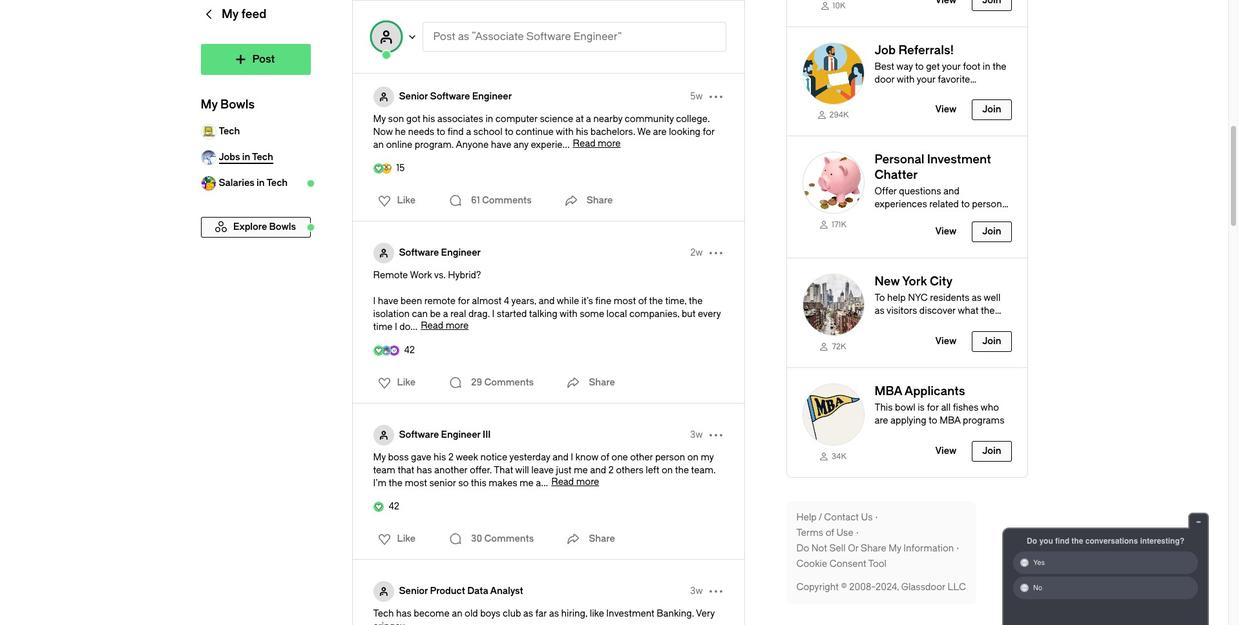 Task type: describe. For each thing, give the bounding box(es) containing it.
sell
[[829, 543, 846, 554]]

3w for senior product data analyst
[[690, 586, 703, 597]]

can
[[412, 309, 428, 320]]

1 horizontal spatial do
[[1027, 537, 1037, 546]]

cookie
[[796, 559, 827, 570]]

software up gave at the bottom of page
[[399, 430, 439, 441]]

72k link
[[802, 342, 864, 352]]

feed
[[241, 7, 267, 21]]

data
[[467, 586, 488, 597]]

as down to
[[875, 306, 885, 317]]

so
[[458, 478, 469, 489]]

visitors
[[887, 306, 917, 317]]

help
[[887, 293, 906, 304]]

looking
[[669, 127, 701, 138]]

72
[[471, 39, 482, 50]]

comments for 61 comments
[[482, 195, 532, 206]]

work
[[410, 270, 432, 281]]

team.
[[691, 465, 716, 476]]

old
[[465, 609, 478, 620]]

my son got his associates in computer science at a nearby community college. now he needs to find a school to continue with his bachelors. we are looking for an online program. anyone have any experie
[[373, 114, 715, 151]]

to down computer
[[505, 127, 513, 138]]

others
[[616, 465, 643, 476]]

time,
[[665, 296, 687, 307]]

what
[[958, 306, 979, 317]]

college.
[[676, 114, 710, 125]]

york
[[902, 275, 927, 289]]

comments for 72 comments
[[484, 39, 533, 50]]

bowl
[[895, 403, 916, 414]]

software up work
[[399, 248, 439, 258]]

new york city to help nyc residents as well as visitors discover what the world's most popular city has to offer!
[[875, 275, 1010, 343]]

bachelors.
[[591, 127, 635, 138]]

for inside mba applicants this bowl is for all fishes who are applying to mba programs
[[927, 403, 939, 414]]

image for bowl image for personal investment chatter
[[802, 152, 864, 214]]

in inside my son got his associates in computer science at a nearby community college. now he needs to find a school to continue with his bachelors. we are looking for an online program. anyone have any experie
[[486, 114, 493, 125]]

have inside remote work vs. hybrid? i have been remote for almost 4 years, and while it's fine most of the time, the isolation can be a real drag. i started talking with some local companies, but every time i do
[[378, 296, 398, 307]]

terms
[[796, 528, 823, 539]]

as up what
[[972, 293, 982, 304]]

of inside help / contact us terms of use do not sell or share my information cookie consent tool
[[826, 528, 834, 539]]

it's
[[581, 296, 593, 307]]

of inside my boss gave his 2 week notice yesterday and i know of one other person on my team that has another offer. that will leave just me and 2 others left on the team. i'm the most senior so this makes me a
[[601, 452, 609, 463]]

related
[[929, 199, 959, 210]]

be
[[430, 309, 441, 320]]

or
[[848, 543, 859, 554]]

tech for tech
[[219, 126, 240, 137]]

and up related
[[943, 186, 960, 197]]

the inside new york city to help nyc residents as well as visitors discover what the world's most popular city has to offer!
[[981, 306, 995, 317]]

you
[[1039, 537, 1053, 546]]

my
[[701, 452, 714, 463]]

investments
[[927, 212, 980, 223]]

72 comments button
[[445, 32, 537, 58]]

like for software engineer
[[397, 377, 416, 388]]

the right the you
[[1072, 537, 1083, 546]]

information
[[904, 543, 954, 554]]

more for just
[[576, 477, 599, 488]]

discover
[[919, 306, 956, 317]]

a inside my boss gave his 2 week notice yesterday and i know of one other person on my team that has another offer. that will leave just me and 2 others left on the team. i'm the most senior so this makes me a
[[536, 478, 541, 489]]

science
[[540, 114, 573, 125]]

share for 30 comments
[[589, 534, 615, 545]]

yesterday
[[509, 452, 550, 463]]

tech link
[[201, 119, 311, 145]]

my for my son got his associates in computer science at a nearby community college. now he needs to find a school to continue with his bachelors. we are looking for an online program. anyone have any experie
[[373, 114, 386, 125]]

an inside tech has become an old boys club as far as hiring, like investment banking. very cringey.
[[452, 609, 462, 620]]

rections list menu for software engineer iii
[[370, 529, 419, 550]]

read more for bachelors.
[[573, 138, 621, 149]]

0 horizontal spatial me
[[520, 478, 534, 489]]

2008-
[[849, 582, 876, 593]]

comments for 29 comments
[[484, 377, 534, 388]]

294k link
[[802, 110, 864, 121]]

comments for 30 comments
[[484, 534, 534, 545]]

a inside remote work vs. hybrid? i have been remote for almost 4 years, and while it's fine most of the time, the isolation can be a real drag. i started talking with some local companies, but every time i do
[[443, 309, 448, 320]]

remote
[[373, 270, 408, 281]]

to inside personal investment chatter offer questions and experiences related to personal finance and investments
[[961, 199, 970, 210]]

salaries
[[219, 178, 255, 189]]

his for software engineer iii
[[434, 452, 446, 463]]

find inside my son got his associates in computer science at a nearby community college. now he needs to find a school to continue with his bachelors. we are looking for an online program. anyone have any experie
[[448, 127, 464, 138]]

30 comments button
[[445, 527, 537, 553]]

29 comments
[[471, 377, 534, 388]]

senior product data analyst button
[[399, 585, 523, 598]]

toogle identity image
[[373, 87, 394, 107]]

bowls
[[220, 98, 255, 112]]

rections list menu for software engineer
[[370, 373, 419, 394]]

to inside mba applicants this bowl is for all fishes who are applying to mba programs
[[929, 416, 937, 427]]

my for my boss gave his 2 week notice yesterday and i know of one other person on my team that has another offer. that will leave just me and 2 others left on the team. i'm the most senior so this makes me a
[[373, 452, 386, 463]]

share button for 29 comments
[[563, 370, 615, 396]]

analyst
[[490, 586, 523, 597]]

1 rections list menu from the top
[[370, 34, 419, 55]]

like
[[590, 609, 604, 620]]

more for we
[[598, 138, 621, 149]]

software engineer
[[399, 248, 481, 258]]

my for my bowls
[[201, 98, 218, 112]]

with inside my son got his associates in computer science at a nearby community college. now he needs to find a school to continue with his bachelors. we are looking for an online program. anyone have any experie
[[556, 127, 574, 138]]

finance
[[875, 212, 907, 223]]

applying
[[891, 416, 927, 427]]

for inside remote work vs. hybrid? i have been remote for almost 4 years, and while it's fine most of the time, the isolation can be a real drag. i started talking with some local companies, but every time i do
[[458, 296, 470, 307]]

image for bowl image for new york city
[[802, 274, 864, 336]]

294k
[[829, 111, 849, 120]]

salaries in tech link
[[201, 171, 311, 196]]

read more button for leave
[[551, 477, 599, 488]]

product
[[430, 586, 465, 597]]

needs
[[408, 127, 434, 138]]

as right 'far'
[[549, 609, 559, 620]]

investment inside tech has become an old boys club as far as hiring, like investment banking. very cringey.
[[606, 609, 655, 620]]

leave
[[531, 465, 554, 476]]

and down know
[[590, 465, 606, 476]]

the down person
[[675, 465, 689, 476]]

171k link
[[802, 219, 864, 230]]

and down experiences
[[909, 212, 925, 223]]

4
[[504, 296, 509, 307]]

and up just
[[553, 452, 569, 463]]

his for senior software engineer
[[423, 114, 435, 125]]

help / contact us link
[[796, 512, 881, 525]]

image for bowl image for job referrals!
[[802, 42, 864, 104]]

experie
[[531, 140, 563, 151]]

nearby
[[593, 114, 622, 125]]

a right at
[[586, 114, 591, 125]]

share button for 30 comments
[[563, 527, 615, 553]]

who
[[981, 403, 999, 414]]

"associate
[[472, 30, 524, 43]]

vs.
[[434, 270, 446, 281]]

an inside my son got his associates in computer science at a nearby community college. now he needs to find a school to continue with his bachelors. we are looking for an online program. anyone have any experie
[[373, 140, 384, 151]]

real
[[450, 309, 466, 320]]

more actions image for 3w
[[705, 582, 726, 602]]

like for software engineer iii
[[397, 534, 416, 545]]

gave
[[411, 452, 431, 463]]

software left engineer"
[[526, 30, 571, 43]]

city
[[930, 275, 953, 289]]

my inside help / contact us terms of use do not sell or share my information cookie consent tool
[[889, 543, 901, 554]]

read more button for a
[[421, 321, 469, 332]]

but
[[682, 309, 696, 320]]

in inside salaries in tech link
[[257, 178, 265, 189]]

tech for tech has become an old boys club as far as hiring, like investment banking. very cringey.
[[373, 609, 394, 620]]

34k link
[[802, 451, 864, 462]]

toogle identity image for software engineer iii
[[373, 425, 394, 446]]

post
[[433, 30, 455, 43]]

tech has become an old boys club as far as hiring, like investment banking. very cringey.
[[373, 609, 715, 626]]

most inside my boss gave his 2 week notice yesterday and i know of one other person on my team that has another offer. that will leave just me and 2 others left on the team. i'm the most senior so this makes me a
[[405, 478, 427, 489]]

copyright
[[796, 582, 839, 593]]

as inside button
[[458, 30, 469, 43]]

rections list menu for senior software engineer
[[370, 191, 419, 211]]

0 vertical spatial me
[[574, 465, 588, 476]]

offer!
[[875, 332, 898, 343]]

3w link for software engineer iii
[[690, 429, 703, 442]]



Task type: vqa. For each thing, say whether or not it's contained in the screenshot.
second 3w link from the top
yes



Task type: locate. For each thing, give the bounding box(es) containing it.
investment up related
[[927, 153, 991, 167]]

3w link up "my"
[[690, 429, 703, 442]]

investment right the like
[[606, 609, 655, 620]]

very
[[696, 609, 715, 620]]

read for bachelors.
[[573, 138, 596, 149]]

fine
[[595, 296, 611, 307]]

29 comments button
[[445, 370, 537, 396]]

read for leave
[[551, 477, 574, 488]]

1 horizontal spatial of
[[638, 296, 647, 307]]

more actions image for 2w
[[705, 243, 726, 264]]

1 vertical spatial for
[[458, 296, 470, 307]]

have
[[491, 140, 511, 151], [378, 296, 398, 307]]

tech inside tech has become an old boys club as far as hiring, like investment banking. very cringey.
[[373, 609, 394, 620]]

week
[[456, 452, 478, 463]]

the up but at the right of page
[[689, 296, 703, 307]]

2 vertical spatial more
[[576, 477, 599, 488]]

do not sell or share my information link
[[796, 543, 962, 556]]

2024,
[[876, 582, 899, 593]]

most down the that
[[405, 478, 427, 489]]

1 vertical spatial an
[[452, 609, 462, 620]]

0 horizontal spatial in
[[257, 178, 265, 189]]

yes
[[1033, 559, 1045, 567]]

hybrid?
[[448, 270, 481, 281]]

1 3w from the top
[[690, 430, 703, 441]]

not
[[812, 543, 827, 554]]

has inside tech has become an old boys club as far as hiring, like investment banking. very cringey.
[[396, 609, 412, 620]]

1 vertical spatial tech
[[266, 178, 288, 189]]

an down now
[[373, 140, 384, 151]]

the down the well
[[981, 306, 995, 317]]

3w for software engineer iii
[[690, 430, 703, 441]]

do left not
[[796, 543, 809, 554]]

1 senior from the top
[[399, 91, 428, 102]]

to up program.
[[437, 127, 445, 138]]

of inside remote work vs. hybrid? i have been remote for almost 4 years, and while it's fine most of the time, the isolation can be a real drag. i started talking with some local companies, but every time i do
[[638, 296, 647, 307]]

1 horizontal spatial 42
[[404, 345, 415, 356]]

most inside remote work vs. hybrid? i have been remote for almost 4 years, and while it's fine most of the time, the isolation can be a real drag. i started talking with some local companies, but every time i do
[[614, 296, 636, 307]]

i up 'isolation'
[[373, 296, 376, 307]]

do
[[399, 322, 410, 333]]

as left 'far'
[[523, 609, 533, 620]]

4 like from the top
[[397, 534, 416, 545]]

read down at
[[573, 138, 596, 149]]

chatter
[[875, 168, 918, 183]]

image for bowl image for mba applicants
[[802, 384, 864, 446]]

2 more actions image from the top
[[705, 425, 726, 446]]

comments inside 30 comments button
[[484, 534, 534, 545]]

have down school
[[491, 140, 511, 151]]

2 vertical spatial share button
[[563, 527, 615, 553]]

on
[[687, 452, 699, 463], [662, 465, 673, 476]]

4 rections list menu from the top
[[370, 529, 419, 550]]

0 horizontal spatial of
[[601, 452, 609, 463]]

mba down all
[[940, 416, 961, 427]]

comments right 29
[[484, 377, 534, 388]]

read for a
[[421, 321, 443, 332]]

job
[[875, 43, 896, 57]]

1 like from the top
[[397, 39, 416, 50]]

0 horizontal spatial has
[[396, 609, 412, 620]]

1 horizontal spatial an
[[452, 609, 462, 620]]

read more button down just
[[551, 477, 599, 488]]

and inside remote work vs. hybrid? i have been remote for almost 4 years, and while it's fine most of the time, the isolation can be a real drag. i started talking with some local companies, but every time i do
[[539, 296, 555, 307]]

rections list menu
[[370, 34, 419, 55], [370, 191, 419, 211], [370, 373, 419, 394], [370, 529, 419, 550]]

0 vertical spatial are
[[653, 127, 667, 138]]

1 horizontal spatial in
[[486, 114, 493, 125]]

are right we
[[653, 127, 667, 138]]

an left old
[[452, 609, 462, 620]]

mba up the this
[[875, 385, 902, 399]]

just
[[556, 465, 572, 476]]

0 vertical spatial 3w
[[690, 430, 703, 441]]

1 vertical spatial has
[[417, 465, 432, 476]]

comments inside "61 comments" button
[[482, 195, 532, 206]]

1 vertical spatial me
[[520, 478, 534, 489]]

more actions image for 5w
[[705, 87, 726, 107]]

of
[[638, 296, 647, 307], [601, 452, 609, 463], [826, 528, 834, 539]]

with down while
[[560, 309, 578, 320]]

2 3w link from the top
[[690, 585, 703, 598]]

my boss gave his 2 week notice yesterday and i know of one other person on my team that has another offer. that will leave just me and 2 others left on the team. i'm the most senior so this makes me a
[[373, 452, 716, 489]]

2 horizontal spatial for
[[927, 403, 939, 414]]

read more button for bachelors.
[[573, 138, 621, 149]]

1 vertical spatial of
[[601, 452, 609, 463]]

1 vertical spatial mba
[[940, 416, 961, 427]]

my for my feed
[[222, 7, 239, 21]]

1 vertical spatial on
[[662, 465, 673, 476]]

computer
[[495, 114, 538, 125]]

are inside my son got his associates in computer science at a nearby community college. now he needs to find a school to continue with his bachelors. we are looking for an online program. anyone have any experie
[[653, 127, 667, 138]]

0 vertical spatial more actions image
[[705, 243, 726, 264]]

1 image for bowl image from the top
[[802, 42, 864, 104]]

is
[[918, 403, 925, 414]]

my up now
[[373, 114, 386, 125]]

comments right 61
[[482, 195, 532, 206]]

0 horizontal spatial mba
[[875, 385, 902, 399]]

personal
[[972, 199, 1009, 210]]

a right be
[[443, 309, 448, 320]]

questions
[[899, 186, 941, 197]]

2 vertical spatial read more
[[551, 477, 599, 488]]

for
[[703, 127, 715, 138], [458, 296, 470, 307], [927, 403, 939, 414]]

toogle identity image for senior product data analyst
[[373, 582, 394, 602]]

2 up another
[[448, 452, 454, 463]]

community
[[625, 114, 674, 125]]

senior up become
[[399, 586, 428, 597]]

more actions image
[[705, 243, 726, 264], [705, 582, 726, 602]]

another
[[434, 465, 468, 476]]

1 more actions image from the top
[[705, 87, 726, 107]]

2 horizontal spatial has
[[984, 319, 999, 330]]

fishes
[[953, 403, 979, 414]]

do inside help / contact us terms of use do not sell or share my information cookie consent tool
[[796, 543, 809, 554]]

other
[[630, 452, 653, 463]]

2 vertical spatial his
[[434, 452, 446, 463]]

42 down do
[[404, 345, 415, 356]]

my left bowls
[[201, 98, 218, 112]]

0 vertical spatial an
[[373, 140, 384, 151]]

1 horizontal spatial find
[[1055, 537, 1070, 546]]

read more for leave
[[551, 477, 599, 488]]

0 horizontal spatial ...
[[410, 322, 418, 333]]

more down bachelors.
[[598, 138, 621, 149]]

more actions image right 5w link
[[705, 87, 726, 107]]

1 vertical spatial 3w link
[[690, 585, 703, 598]]

1 vertical spatial most
[[907, 319, 930, 330]]

son
[[388, 114, 404, 125]]

software up the associates
[[430, 91, 470, 102]]

1 horizontal spatial have
[[491, 140, 511, 151]]

image for bowl image
[[802, 42, 864, 104], [802, 152, 864, 214], [802, 274, 864, 336], [802, 384, 864, 446]]

his down at
[[576, 127, 588, 138]]

has down gave at the bottom of page
[[417, 465, 432, 476]]

0 horizontal spatial are
[[653, 127, 667, 138]]

1 vertical spatial are
[[875, 416, 888, 427]]

2 vertical spatial has
[[396, 609, 412, 620]]

read down just
[[551, 477, 574, 488]]

15
[[396, 163, 405, 174]]

61 comments
[[471, 195, 532, 206]]

1 horizontal spatial on
[[687, 452, 699, 463]]

3w up very
[[690, 586, 703, 597]]

in up school
[[486, 114, 493, 125]]

for up real at the left
[[458, 296, 470, 307]]

toogle identity image
[[371, 21, 402, 52], [373, 243, 394, 264], [373, 425, 394, 446], [373, 582, 394, 602]]

10k
[[833, 1, 846, 10]]

far
[[535, 609, 547, 620]]

drag.
[[468, 309, 490, 320]]

2 rections list menu from the top
[[370, 191, 419, 211]]

talking
[[529, 309, 558, 320]]

toogle identity image up the cringey.
[[373, 582, 394, 602]]

i inside my boss gave his 2 week notice yesterday and i know of one other person on my team that has another offer. that will leave just me and 2 others left on the team. i'm the most senior so this makes me a
[[571, 452, 573, 463]]

read more down just
[[551, 477, 599, 488]]

0 vertical spatial with
[[556, 127, 574, 138]]

cringey.
[[373, 622, 407, 626]]

10k button
[[787, 0, 1027, 26]]

image for bowl image up 294k link at the top right
[[802, 42, 864, 104]]

3 image for bowl image from the top
[[802, 274, 864, 336]]

toogle identity image up remote
[[373, 243, 394, 264]]

for inside my son got his associates in computer science at a nearby community college. now he needs to find a school to continue with his bachelors. we are looking for an online program. anyone have any experie
[[703, 127, 715, 138]]

0 vertical spatial read more
[[573, 138, 621, 149]]

software engineer iii button
[[399, 429, 491, 442]]

read more down bachelors.
[[573, 138, 621, 149]]

some
[[580, 309, 604, 320]]

that
[[494, 465, 513, 476]]

1 horizontal spatial investment
[[927, 153, 991, 167]]

... for be
[[410, 322, 418, 333]]

0 vertical spatial his
[[423, 114, 435, 125]]

1 horizontal spatial ...
[[541, 478, 548, 489]]

me down "will"
[[520, 478, 534, 489]]

hiring,
[[561, 609, 588, 620]]

1 horizontal spatial for
[[703, 127, 715, 138]]

all
[[941, 403, 951, 414]]

for down college.
[[703, 127, 715, 138]]

my left feed
[[222, 7, 239, 21]]

share button for 61 comments
[[561, 188, 613, 214]]

2 horizontal spatial tech
[[373, 609, 394, 620]]

salaries in tech
[[219, 178, 288, 189]]

toogle identity image left post
[[371, 21, 402, 52]]

72k
[[832, 343, 846, 352]]

my feed link
[[201, 0, 311, 44]]

this
[[471, 478, 486, 489]]

more actions image up very
[[705, 582, 726, 602]]

the right i'm
[[389, 478, 403, 489]]

2 vertical spatial ...
[[541, 478, 548, 489]]

2 horizontal spatial ...
[[563, 140, 570, 151]]

... down 'science'
[[563, 140, 570, 151]]

boys
[[480, 609, 500, 620]]

been
[[401, 296, 422, 307]]

engineer for software engineer
[[441, 248, 481, 258]]

30
[[471, 534, 482, 545]]

as left 72
[[458, 30, 469, 43]]

has
[[984, 319, 999, 330], [417, 465, 432, 476], [396, 609, 412, 620]]

2 more actions image from the top
[[705, 582, 726, 602]]

1 horizontal spatial most
[[614, 296, 636, 307]]

my
[[222, 7, 239, 21], [201, 98, 218, 112], [373, 114, 386, 125], [373, 452, 386, 463], [889, 543, 901, 554]]

... down the leave
[[541, 478, 548, 489]]

0 vertical spatial has
[[984, 319, 999, 330]]

find down the associates
[[448, 127, 464, 138]]

his inside my boss gave his 2 week notice yesterday and i know of one other person on my team that has another offer. that will leave just me and 2 others left on the team. i'm the most senior so this makes me a
[[434, 452, 446, 463]]

senior up got
[[399, 91, 428, 102]]

his
[[423, 114, 435, 125], [576, 127, 588, 138], [434, 452, 446, 463]]

0 vertical spatial ...
[[563, 140, 570, 151]]

1 vertical spatial his
[[576, 127, 588, 138]]

senior for senior software engineer
[[399, 91, 428, 102]]

0 vertical spatial read
[[573, 138, 596, 149]]

offer
[[875, 186, 897, 197]]

read more for a
[[421, 321, 469, 332]]

42 for most
[[389, 501, 399, 512]]

more for real
[[446, 321, 469, 332]]

my inside my boss gave his 2 week notice yesterday and i know of one other person on my team that has another offer. that will leave just me and 2 others left on the team. i'm the most senior so this makes me a
[[373, 452, 386, 463]]

personal investment chatter offer questions and experiences related to personal finance and investments
[[875, 153, 1009, 223]]

4 image for bowl image from the top
[[802, 384, 864, 446]]

tech right salaries
[[266, 178, 288, 189]]

time
[[373, 322, 393, 333]]

1 vertical spatial read
[[421, 321, 443, 332]]

2 vertical spatial for
[[927, 403, 939, 414]]

1 vertical spatial more actions image
[[705, 425, 726, 446]]

0 vertical spatial more
[[598, 138, 621, 149]]

3w up "my"
[[690, 430, 703, 441]]

help
[[796, 512, 817, 523]]

toogle identity image for software engineer
[[373, 243, 394, 264]]

0 vertical spatial 2
[[448, 452, 454, 463]]

42
[[404, 345, 415, 356], [389, 501, 399, 512]]

0 vertical spatial read more button
[[573, 138, 621, 149]]

1 vertical spatial with
[[560, 309, 578, 320]]

like for senior software engineer
[[397, 195, 416, 206]]

me down know
[[574, 465, 588, 476]]

1 vertical spatial 2
[[608, 465, 614, 476]]

continue
[[516, 127, 554, 138]]

comments right 30
[[484, 534, 534, 545]]

1 vertical spatial share button
[[563, 370, 615, 396]]

1 vertical spatial 42
[[389, 501, 399, 512]]

34k
[[832, 452, 846, 461]]

engineer inside button
[[441, 430, 481, 441]]

software engineer button
[[399, 247, 481, 260]]

my inside my son got his associates in computer science at a nearby community college. now he needs to find a school to continue with his bachelors. we are looking for an online program. anyone have any experie
[[373, 114, 386, 125]]

0 vertical spatial engineer
[[472, 91, 512, 102]]

now
[[373, 127, 393, 138]]

residents
[[930, 293, 969, 304]]

has inside new york city to help nyc residents as well as visitors discover what the world's most popular city has to offer!
[[984, 319, 999, 330]]

more down know
[[576, 477, 599, 488]]

rections list menu down i'm
[[370, 529, 419, 550]]

0 vertical spatial mba
[[875, 385, 902, 399]]

2 like from the top
[[397, 195, 416, 206]]

to up the investments
[[961, 199, 970, 210]]

more actions image
[[705, 87, 726, 107], [705, 425, 726, 446]]

software engineer iii
[[399, 430, 491, 441]]

0 vertical spatial in
[[486, 114, 493, 125]]

engineer for software engineer iii
[[441, 430, 481, 441]]

most down 'visitors'
[[907, 319, 930, 330]]

got
[[406, 114, 420, 125]]

2 vertical spatial read
[[551, 477, 574, 488]]

i right drag.
[[492, 309, 495, 320]]

comments inside 72 comments button
[[484, 39, 533, 50]]

toogle identity image up 'boss'
[[373, 425, 394, 446]]

1 more actions image from the top
[[705, 243, 726, 264]]

engineer up computer
[[472, 91, 512, 102]]

rections list menu left post
[[370, 34, 419, 55]]

0 horizontal spatial on
[[662, 465, 673, 476]]

iii
[[483, 430, 491, 441]]

anyone
[[456, 140, 489, 151]]

2 vertical spatial read more button
[[551, 477, 599, 488]]

of up companies,
[[638, 296, 647, 307]]

notice
[[480, 452, 507, 463]]

1 horizontal spatial me
[[574, 465, 588, 476]]

2 senior from the top
[[399, 586, 428, 597]]

1 vertical spatial ...
[[410, 322, 418, 333]]

programs
[[963, 416, 1005, 427]]

to inside new york city to help nyc residents as well as visitors discover what the world's most popular city has to offer!
[[1001, 319, 1010, 330]]

on down person
[[662, 465, 673, 476]]

... for his
[[563, 140, 570, 151]]

2 horizontal spatial of
[[826, 528, 834, 539]]

senior software engineer button
[[399, 90, 512, 103]]

read more down be
[[421, 321, 469, 332]]

0 horizontal spatial tech
[[219, 126, 240, 137]]

are inside mba applicants this bowl is for all fishes who are applying to mba programs
[[875, 416, 888, 427]]

i left know
[[571, 452, 573, 463]]

1 vertical spatial senior
[[399, 586, 428, 597]]

a down the leave
[[536, 478, 541, 489]]

0 vertical spatial senior
[[399, 91, 428, 102]]

1 horizontal spatial are
[[875, 416, 888, 427]]

has right the city
[[984, 319, 999, 330]]

has inside my boss gave his 2 week notice yesterday and i know of one other person on my team that has another offer. that will leave just me and 2 others left on the team. i'm the most senior so this makes me a
[[417, 465, 432, 476]]

on left "my"
[[687, 452, 699, 463]]

local
[[607, 309, 627, 320]]

2 vertical spatial tech
[[373, 609, 394, 620]]

like
[[397, 39, 416, 50], [397, 195, 416, 206], [397, 377, 416, 388], [397, 534, 416, 545]]

2 image for bowl image from the top
[[802, 152, 864, 214]]

my left information
[[889, 543, 901, 554]]

will
[[515, 465, 529, 476]]

42 for time
[[404, 345, 415, 356]]

2 horizontal spatial most
[[907, 319, 930, 330]]

one
[[612, 452, 628, 463]]

applicants
[[905, 385, 965, 399]]

0 horizontal spatial 42
[[389, 501, 399, 512]]

0 vertical spatial tech
[[219, 126, 240, 137]]

in right salaries
[[257, 178, 265, 189]]

engineer up week
[[441, 430, 481, 441]]

0 vertical spatial share button
[[561, 188, 613, 214]]

read more button down be
[[421, 321, 469, 332]]

to right the city
[[1001, 319, 1010, 330]]

2 3w from the top
[[690, 586, 703, 597]]

his up another
[[434, 452, 446, 463]]

conversations
[[1085, 537, 1138, 546]]

i'm
[[373, 478, 387, 489]]

contact
[[824, 512, 859, 523]]

to right applying
[[929, 416, 937, 427]]

0 vertical spatial on
[[687, 452, 699, 463]]

help / contact us terms of use do not sell or share my information cookie consent tool
[[796, 512, 954, 570]]

a up the anyone at left
[[466, 127, 471, 138]]

image for bowl image up 171k link
[[802, 152, 864, 214]]

boss
[[388, 452, 409, 463]]

5w link
[[690, 90, 703, 103]]

investment inside personal investment chatter offer questions and experiences related to personal finance and investments
[[927, 153, 991, 167]]

0 horizontal spatial an
[[373, 140, 384, 151]]

know
[[575, 452, 598, 463]]

have inside my son got his associates in computer science at a nearby community college. now he needs to find a school to continue with his bachelors. we are looking for an online program. anyone have any experie
[[491, 140, 511, 151]]

1 horizontal spatial tech
[[266, 178, 288, 189]]

0 vertical spatial investment
[[927, 153, 991, 167]]

... for will
[[541, 478, 548, 489]]

comments inside 29 comments button
[[484, 377, 534, 388]]

for right is
[[927, 403, 939, 414]]

1 vertical spatial in
[[257, 178, 265, 189]]

61
[[471, 195, 480, 206]]

senior for senior product data analyst
[[399, 586, 428, 597]]

0 horizontal spatial have
[[378, 296, 398, 307]]

61 comments button
[[445, 188, 535, 214]]

of left the one
[[601, 452, 609, 463]]

rections list menu down do
[[370, 373, 419, 394]]

3 like from the top
[[397, 377, 416, 388]]

more actions image for 3w
[[705, 425, 726, 446]]

with
[[556, 127, 574, 138], [560, 309, 578, 320]]

0 vertical spatial have
[[491, 140, 511, 151]]

referrals!
[[899, 43, 954, 57]]

interesting?
[[1140, 537, 1185, 546]]

1 horizontal spatial 2
[[608, 465, 614, 476]]

0 horizontal spatial investment
[[606, 609, 655, 620]]

have up 'isolation'
[[378, 296, 398, 307]]

share inside help / contact us terms of use do not sell or share my information cookie consent tool
[[861, 543, 886, 554]]

3 rections list menu from the top
[[370, 373, 419, 394]]

the up companies,
[[649, 296, 663, 307]]

1 horizontal spatial has
[[417, 465, 432, 476]]

my bowls
[[201, 98, 255, 112]]

1 vertical spatial have
[[378, 296, 398, 307]]

1 vertical spatial read more button
[[421, 321, 469, 332]]

1 horizontal spatial mba
[[940, 416, 961, 427]]

2 vertical spatial most
[[405, 478, 427, 489]]

1 vertical spatial engineer
[[441, 248, 481, 258]]

most inside new york city to help nyc residents as well as visitors discover what the world's most popular city has to offer!
[[907, 319, 930, 330]]

0 vertical spatial more actions image
[[705, 87, 726, 107]]

2 down the one
[[608, 465, 614, 476]]

read down be
[[421, 321, 443, 332]]

3w link for senior product data analyst
[[690, 585, 703, 598]]

companies,
[[629, 309, 680, 320]]

my up team
[[373, 452, 386, 463]]

0 vertical spatial most
[[614, 296, 636, 307]]

most up local
[[614, 296, 636, 307]]

i left do
[[395, 322, 397, 333]]

1 vertical spatial read more
[[421, 321, 469, 332]]

1 3w link from the top
[[690, 429, 703, 442]]

school
[[473, 127, 503, 138]]

with inside remote work vs. hybrid? i have been remote for almost 4 years, and while it's fine most of the time, the isolation can be a real drag. i started talking with some local companies, but every time i do
[[560, 309, 578, 320]]

share for 29 comments
[[589, 377, 615, 388]]

0 vertical spatial of
[[638, 296, 647, 307]]

0 horizontal spatial find
[[448, 127, 464, 138]]

person
[[655, 452, 685, 463]]

share for 61 comments
[[587, 195, 613, 206]]



